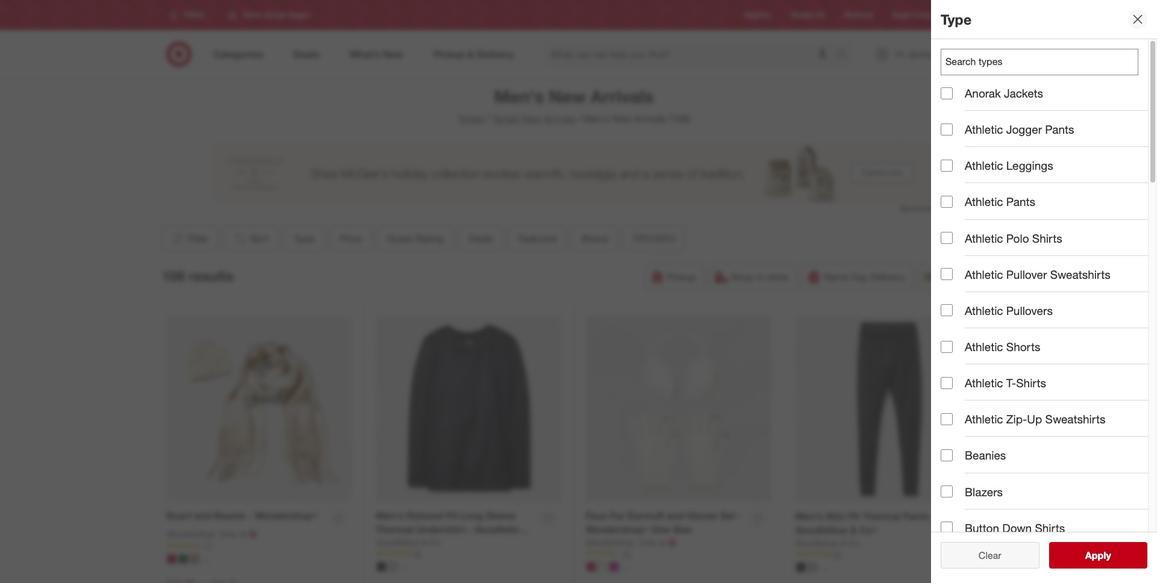 Task type: describe. For each thing, give the bounding box(es) containing it.
thermal inside men's slim fit thermal pants - goodfellow & co™
[[862, 510, 900, 522]]

wondershop™ inside 'scarf and beanie - wondershop™' link
[[255, 510, 318, 522]]

wondershop™ inside faux fur earmuff and gloves set - wondershop™ one size
[[586, 524, 649, 536]]

long
[[460, 510, 483, 522]]

Athletic Leggings checkbox
[[941, 160, 953, 172]]

weekly
[[791, 10, 814, 20]]

filter button
[[162, 225, 218, 252]]

athletic t-shirts
[[965, 376, 1046, 390]]

clear
[[979, 550, 1001, 562]]

scarf and beanie - wondershop™ link
[[166, 509, 318, 523]]

Athletic Polo Shirts checkbox
[[941, 232, 953, 244]]

guest rating
[[387, 233, 443, 245]]

shop
[[731, 271, 754, 283]]

price
[[339, 233, 361, 245]]

t-
[[1006, 376, 1016, 390]]

shirts for athletic t-shirts
[[1016, 376, 1046, 390]]

slim
[[826, 510, 846, 522]]

athletic jogger pants
[[965, 122, 1074, 136]]

polo
[[1006, 231, 1029, 245]]

type button
[[283, 225, 324, 252]]

ad
[[816, 10, 825, 20]]

anorak jackets
[[965, 86, 1043, 100]]

¬ for -
[[249, 528, 257, 541]]

& down undershirt
[[421, 537, 427, 548]]

goodfellow inside men's slim fit thermal pants - goodfellow & co™
[[795, 524, 848, 536]]

0 horizontal spatial target
[[458, 113, 484, 125]]

men's slim fit thermal pants - goodfellow & co™
[[795, 510, 936, 536]]

fur
[[610, 510, 625, 522]]

106
[[162, 267, 185, 284]]

weekly ad link
[[791, 10, 825, 20]]

goodfellow & co link for undershirt
[[376, 537, 440, 549]]

apply button
[[1049, 542, 1147, 569]]

men's up advertisement region at top
[[583, 113, 609, 125]]

2 / from the left
[[578, 113, 581, 125]]

pullover
[[1006, 267, 1047, 281]]

faux fur earmuff and gloves set - wondershop™ one size
[[586, 510, 742, 536]]

athletic for athletic t-shirts
[[965, 376, 1003, 390]]

find stores link
[[952, 10, 989, 20]]

type dialog
[[931, 0, 1157, 583]]

beanie
[[214, 510, 245, 522]]

one
[[652, 524, 670, 536]]

redcard
[[844, 10, 873, 20]]

gloves
[[686, 510, 717, 522]]

athletic leggings
[[965, 159, 1053, 173]]

pickup button
[[645, 264, 704, 290]]

Athletic T-Shirts checkbox
[[941, 377, 953, 389]]

beanies
[[965, 449, 1006, 462]]

target circle
[[892, 10, 933, 20]]

men's new arrivals target / target new arrivals / men's new arrivals (106)
[[458, 86, 690, 125]]

sleeve
[[486, 510, 516, 522]]

goodfellow & co link for goodfellow
[[795, 537, 859, 549]]

& down slim
[[841, 538, 846, 548]]

type inside button
[[294, 233, 314, 245]]

athletic for athletic polo shirts
[[965, 231, 1003, 245]]

down
[[1002, 521, 1032, 535]]

target circle link
[[892, 10, 933, 20]]

wondershop only at ¬ for beanie
[[166, 528, 257, 541]]

sort
[[250, 233, 268, 245]]

athletic pullover sweatshirts
[[965, 267, 1110, 281]]

11 link
[[166, 541, 352, 551]]

store
[[767, 271, 789, 283]]

0 vertical spatial sweatshirts
[[1050, 267, 1110, 281]]

goodfellow & co for undershirt
[[376, 537, 440, 548]]

men's relaxed fit long sleeve thermal undershirt - goodfellow & co™
[[376, 510, 527, 549]]

athletic for athletic leggings
[[965, 159, 1003, 173]]

goodfellow up 35
[[376, 537, 419, 548]]

31
[[623, 549, 631, 558]]

search button
[[831, 41, 860, 70]]

men's for relaxed
[[376, 510, 404, 522]]

shipping
[[940, 271, 978, 283]]

set
[[720, 510, 735, 522]]

button down shirts
[[965, 521, 1065, 535]]

goodfellow & co for goodfellow
[[795, 538, 859, 548]]

What can we help you find? suggestions appear below search field
[[543, 41, 840, 67]]

& inside men's slim fit thermal pants - goodfellow & co™
[[850, 524, 857, 536]]

2 horizontal spatial new
[[612, 113, 632, 125]]

anorak
[[965, 86, 1001, 100]]

relaxed
[[406, 510, 443, 522]]

guest rating button
[[377, 225, 453, 252]]

registry
[[745, 10, 771, 20]]

Athletic Zip-Up Sweatshirts checkbox
[[941, 413, 953, 425]]

day
[[851, 271, 868, 283]]

jackets
[[1004, 86, 1043, 100]]

button
[[965, 521, 999, 535]]

31 link
[[586, 549, 771, 559]]

fpo/apo
[[633, 233, 675, 245]]

leggings
[[1006, 159, 1053, 173]]

goodfellow inside men's relaxed fit long sleeve thermal undershirt - goodfellow & co™
[[475, 524, 527, 536]]

wondershop for faux
[[586, 537, 634, 548]]

1 and from the left
[[194, 510, 211, 522]]

search
[[831, 49, 860, 61]]

featured button
[[508, 225, 566, 252]]

only for beanie
[[220, 529, 237, 539]]

at for beanie
[[239, 529, 247, 539]]

athletic zip-up sweatshirts
[[965, 412, 1106, 426]]

35 link
[[376, 549, 562, 559]]

wondershop link for and
[[166, 528, 217, 541]]

target link
[[458, 113, 484, 125]]

athletic pullovers
[[965, 304, 1053, 317]]

sort button
[[223, 225, 279, 252]]

brand
[[582, 233, 607, 245]]

1 horizontal spatial new
[[549, 86, 586, 107]]

featured
[[518, 233, 556, 245]]

Athletic Pullovers checkbox
[[941, 305, 953, 317]]

co for goodfellow
[[849, 538, 859, 548]]

find stores
[[952, 10, 989, 20]]

registry link
[[745, 10, 771, 20]]

shop in store button
[[709, 264, 796, 290]]



Task type: vqa. For each thing, say whether or not it's contained in the screenshot.
1st 5 from the left
no



Task type: locate. For each thing, give the bounding box(es) containing it.
faux
[[586, 510, 607, 522]]

/ right target link
[[487, 113, 490, 125]]

circle
[[914, 10, 933, 20]]

faux fur earmuff and gloves set - wondershop™ one size image
[[586, 317, 771, 502], [586, 317, 771, 502]]

wondershop only at ¬ for earmuff
[[586, 537, 676, 549]]

wondershop™ up 11 link on the bottom
[[255, 510, 318, 522]]

106 results
[[162, 267, 234, 284]]

filter
[[188, 233, 209, 245]]

men's inside men's slim fit thermal pants - goodfellow & co™
[[795, 510, 823, 522]]

wondershop™ down fur
[[586, 524, 649, 536]]

athletic for athletic pullover sweatshirts
[[965, 267, 1003, 281]]

1 horizontal spatial wondershop™
[[586, 524, 649, 536]]

1 vertical spatial pants
[[1006, 195, 1035, 209]]

0 horizontal spatial wondershop link
[[166, 528, 217, 541]]

11
[[204, 541, 212, 550]]

type right circle
[[941, 11, 972, 27]]

0 vertical spatial pants
[[1045, 122, 1074, 136]]

athletic down anorak
[[965, 122, 1003, 136]]

1 vertical spatial shirts
[[1016, 376, 1046, 390]]

pants left button down shirts option
[[903, 510, 929, 522]]

target
[[892, 10, 912, 20], [458, 113, 484, 125], [492, 113, 519, 125]]

1 horizontal spatial ¬
[[668, 537, 676, 549]]

0 horizontal spatial fit
[[446, 510, 457, 522]]

co down men's slim fit thermal pants - goodfellow & co™
[[849, 538, 859, 548]]

guest
[[387, 233, 413, 245]]

9 athletic from the top
[[965, 412, 1003, 426]]

0 horizontal spatial only
[[220, 529, 237, 539]]

shirts right down
[[1035, 521, 1065, 535]]

athletic right athletic pullover sweatshirts checkbox
[[965, 267, 1003, 281]]

0 vertical spatial co™
[[860, 524, 878, 536]]

athletic right athletic shorts 'checkbox'
[[965, 340, 1003, 354]]

1 horizontal spatial wondershop only at ¬
[[586, 537, 676, 549]]

3 athletic from the top
[[965, 195, 1003, 209]]

1 athletic from the top
[[965, 122, 1003, 136]]

0 vertical spatial wondershop™
[[255, 510, 318, 522]]

wondershop link up 11
[[166, 528, 217, 541]]

fit up undershirt
[[446, 510, 457, 522]]

1 horizontal spatial goodfellow & co
[[795, 538, 859, 548]]

Anorak Jackets checkbox
[[941, 87, 953, 99]]

None text field
[[941, 49, 1138, 75]]

results
[[189, 267, 234, 284]]

8 athletic from the top
[[965, 376, 1003, 390]]

wondershop™
[[255, 510, 318, 522], [586, 524, 649, 536]]

same
[[824, 271, 849, 283]]

men's left relaxed
[[376, 510, 404, 522]]

men's inside men's relaxed fit long sleeve thermal undershirt - goodfellow & co™
[[376, 510, 404, 522]]

0 vertical spatial type
[[941, 11, 972, 27]]

wondershop only at ¬ up 31
[[586, 537, 676, 549]]

at down 'scarf and beanie - wondershop™' link
[[239, 529, 247, 539]]

2 and from the left
[[667, 510, 684, 522]]

same day delivery
[[824, 271, 905, 283]]

pants inside men's slim fit thermal pants - goodfellow & co™
[[903, 510, 929, 522]]

¬
[[249, 528, 257, 541], [668, 537, 676, 549]]

athletic for athletic jogger pants
[[965, 122, 1003, 136]]

men's relaxed fit long sleeve thermal undershirt - goodfellow & co™ image
[[376, 317, 562, 502], [376, 317, 562, 502]]

0 horizontal spatial wondershop™
[[255, 510, 318, 522]]

goodfellow down slim
[[795, 524, 848, 536]]

only down one
[[639, 537, 656, 548]]

target new arrivals link
[[492, 113, 575, 125]]

7 athletic from the top
[[965, 340, 1003, 354]]

price button
[[329, 225, 372, 252]]

men's slim fit thermal pants - goodfellow & co™ image
[[795, 317, 982, 503], [795, 317, 982, 503]]

pullovers
[[1006, 304, 1053, 317]]

athletic for athletic zip-up sweatshirts
[[965, 412, 1003, 426]]

shirts for button down shirts
[[1035, 521, 1065, 535]]

Athletic Jogger Pants checkbox
[[941, 123, 953, 135]]

brand button
[[571, 225, 618, 252]]

men's for new
[[494, 86, 544, 107]]

only down beanie
[[220, 529, 237, 539]]

sweatshirts right pullover
[[1050, 267, 1110, 281]]

pickup
[[667, 271, 696, 283]]

1 horizontal spatial pants
[[1006, 195, 1035, 209]]

type inside dialog
[[941, 11, 972, 27]]

0 horizontal spatial pants
[[903, 510, 929, 522]]

same day delivery button
[[801, 264, 913, 290]]

delivery
[[870, 271, 905, 283]]

wondershop link for fur
[[586, 537, 637, 549]]

thermal up 33 link
[[862, 510, 900, 522]]

1 vertical spatial thermal
[[376, 524, 414, 536]]

fit for long
[[446, 510, 457, 522]]

pants right jogger
[[1045, 122, 1074, 136]]

scarf
[[166, 510, 191, 522]]

- right set
[[738, 510, 742, 522]]

0 vertical spatial shirts
[[1032, 231, 1062, 245]]

0 horizontal spatial and
[[194, 510, 211, 522]]

0 horizontal spatial at
[[239, 529, 247, 539]]

1 vertical spatial co™
[[385, 537, 404, 549]]

and right scarf
[[194, 510, 211, 522]]

1 vertical spatial wondershop™
[[586, 524, 649, 536]]

goodfellow down sleeve
[[475, 524, 527, 536]]

1 horizontal spatial co
[[849, 538, 859, 548]]

co for undershirt
[[429, 537, 440, 548]]

deals
[[468, 233, 493, 245]]

(106)
[[669, 113, 690, 125]]

-
[[248, 510, 252, 522], [738, 510, 742, 522], [932, 510, 936, 522], [468, 524, 472, 536]]

athletic for athletic shorts
[[965, 340, 1003, 354]]

goodfellow & co link
[[376, 537, 440, 549], [795, 537, 859, 549]]

sweatshirts right up at bottom right
[[1045, 412, 1106, 426]]

shop in store
[[731, 271, 789, 283]]

men's slim fit thermal pants - goodfellow & co™ link
[[795, 510, 953, 537]]

0 horizontal spatial wondershop
[[166, 529, 214, 539]]

athletic left t-
[[965, 376, 1003, 390]]

co™ inside men's relaxed fit long sleeve thermal undershirt - goodfellow & co™
[[385, 537, 404, 549]]

goodfellow & co
[[376, 537, 440, 548], [795, 538, 859, 548]]

2 vertical spatial shirts
[[1035, 521, 1065, 535]]

wondershop for scarf
[[166, 529, 214, 539]]

1 horizontal spatial fit
[[848, 510, 860, 522]]

co down undershirt
[[429, 537, 440, 548]]

& up 33 link
[[850, 524, 857, 536]]

clear button
[[941, 542, 1039, 569]]

goodfellow
[[475, 524, 527, 536], [795, 524, 848, 536], [376, 537, 419, 548], [795, 538, 839, 548]]

new right target link
[[521, 113, 541, 125]]

- inside men's relaxed fit long sleeve thermal undershirt - goodfellow & co™
[[468, 524, 472, 536]]

goodfellow & co link up 33
[[795, 537, 859, 549]]

¬ for and
[[668, 537, 676, 549]]

2 athletic from the top
[[965, 159, 1003, 173]]

- down long
[[468, 524, 472, 536]]

sponsored
[[900, 204, 936, 213]]

undershirt
[[416, 524, 465, 536]]

- inside faux fur earmuff and gloves set - wondershop™ one size
[[738, 510, 742, 522]]

35
[[413, 549, 421, 558]]

men's up target new arrivals link
[[494, 86, 544, 107]]

1 horizontal spatial thermal
[[862, 510, 900, 522]]

1 horizontal spatial goodfellow & co link
[[795, 537, 859, 549]]

athletic left zip-
[[965, 412, 1003, 426]]

co™
[[860, 524, 878, 536], [385, 537, 404, 549]]

0 horizontal spatial goodfellow & co link
[[376, 537, 440, 549]]

fit for thermal
[[848, 510, 860, 522]]

0 horizontal spatial /
[[487, 113, 490, 125]]

fpo/apo button
[[623, 225, 685, 252]]

advertisement region
[[212, 143, 936, 203]]

earmuff
[[628, 510, 664, 522]]

0 vertical spatial thermal
[[862, 510, 900, 522]]

1 / from the left
[[487, 113, 490, 125]]

- inside men's slim fit thermal pants - goodfellow & co™
[[932, 510, 936, 522]]

shirts for athletic polo shirts
[[1032, 231, 1062, 245]]

co™ left 35
[[385, 537, 404, 549]]

5 athletic from the top
[[965, 267, 1003, 281]]

shirts right polo
[[1032, 231, 1062, 245]]

0 horizontal spatial goodfellow & co
[[376, 537, 440, 548]]

0 horizontal spatial type
[[294, 233, 314, 245]]

4 athletic from the top
[[965, 231, 1003, 245]]

size
[[673, 524, 692, 536]]

1 vertical spatial sweatshirts
[[1045, 412, 1106, 426]]

& inside men's relaxed fit long sleeve thermal undershirt - goodfellow & co™
[[376, 537, 383, 549]]

type
[[941, 11, 972, 27], [294, 233, 314, 245]]

1 horizontal spatial and
[[667, 510, 684, 522]]

Athletic Shorts checkbox
[[941, 341, 953, 353]]

Button Down Shirts checkbox
[[941, 522, 953, 534]]

¬ down 'scarf and beanie - wondershop™' link
[[249, 528, 257, 541]]

fit inside men's slim fit thermal pants - goodfellow & co™
[[848, 510, 860, 522]]

wondershop up 11
[[166, 529, 214, 539]]

wondershop up 31
[[586, 537, 634, 548]]

new left (106)
[[612, 113, 632, 125]]

2 horizontal spatial target
[[892, 10, 912, 20]]

¬ down size in the bottom right of the page
[[668, 537, 676, 549]]

0 horizontal spatial co
[[429, 537, 440, 548]]

pants up polo
[[1006, 195, 1035, 209]]

athletic polo shirts
[[965, 231, 1062, 245]]

co™ up 33 link
[[860, 524, 878, 536]]

new
[[549, 86, 586, 107], [521, 113, 541, 125], [612, 113, 632, 125]]

men's left slim
[[795, 510, 823, 522]]

1 horizontal spatial only
[[639, 537, 656, 548]]

2 horizontal spatial pants
[[1045, 122, 1074, 136]]

0 horizontal spatial wondershop only at ¬
[[166, 528, 257, 541]]

at down one
[[659, 537, 666, 548]]

and inside faux fur earmuff and gloves set - wondershop™ one size
[[667, 510, 684, 522]]

shipping button
[[918, 264, 986, 290]]

goodfellow up 33
[[795, 538, 839, 548]]

weekly ad
[[791, 10, 825, 20]]

up
[[1027, 412, 1042, 426]]

0 horizontal spatial co™
[[385, 537, 404, 549]]

0 horizontal spatial ¬
[[249, 528, 257, 541]]

0 horizontal spatial new
[[521, 113, 541, 125]]

1 horizontal spatial /
[[578, 113, 581, 125]]

rating
[[415, 233, 443, 245]]

Athletic Pullover Sweatshirts checkbox
[[941, 268, 953, 280]]

athletic left polo
[[965, 231, 1003, 245]]

goodfellow & co up 35
[[376, 537, 440, 548]]

goodfellow & co link up 35
[[376, 537, 440, 549]]

none text field inside type dialog
[[941, 49, 1138, 75]]

men's for slim
[[795, 510, 823, 522]]

scarf and beanie - wondershop™ image
[[166, 317, 352, 502], [166, 317, 352, 502]]

thermal inside men's relaxed fit long sleeve thermal undershirt - goodfellow & co™
[[376, 524, 414, 536]]

goodfellow & co up 33
[[795, 538, 859, 548]]

athletic
[[965, 122, 1003, 136], [965, 159, 1003, 173], [965, 195, 1003, 209], [965, 231, 1003, 245], [965, 267, 1003, 281], [965, 304, 1003, 317], [965, 340, 1003, 354], [965, 376, 1003, 390], [965, 412, 1003, 426]]

type right sort
[[294, 233, 314, 245]]

athletic shorts
[[965, 340, 1040, 354]]

and up size in the bottom right of the page
[[667, 510, 684, 522]]

athletic for athletic pullovers
[[965, 304, 1003, 317]]

jogger
[[1006, 122, 1042, 136]]

find
[[952, 10, 966, 20]]

& left 35
[[376, 537, 383, 549]]

at for earmuff
[[659, 537, 666, 548]]

athletic right the 'athletic pullovers' option
[[965, 304, 1003, 317]]

athletic right 'athletic leggings' checkbox
[[965, 159, 1003, 173]]

1 horizontal spatial target
[[492, 113, 519, 125]]

1 horizontal spatial at
[[659, 537, 666, 548]]

faux fur earmuff and gloves set - wondershop™ one size link
[[586, 509, 743, 537]]

athletic right athletic pants option
[[965, 195, 1003, 209]]

6 athletic from the top
[[965, 304, 1003, 317]]

2 vertical spatial pants
[[903, 510, 929, 522]]

1 horizontal spatial wondershop link
[[586, 537, 637, 549]]

- right beanie
[[248, 510, 252, 522]]

1 horizontal spatial type
[[941, 11, 972, 27]]

- left button down shirts option
[[932, 510, 936, 522]]

apply
[[1085, 550, 1111, 562]]

athletic for athletic pants
[[965, 195, 1003, 209]]

wondershop only at ¬ up 11
[[166, 528, 257, 541]]

wondershop link up 31
[[586, 537, 637, 549]]

new up target new arrivals link
[[549, 86, 586, 107]]

wondershop
[[166, 529, 214, 539], [586, 537, 634, 548]]

1 horizontal spatial wondershop
[[586, 537, 634, 548]]

and
[[194, 510, 211, 522], [667, 510, 684, 522]]

Beanies checkbox
[[941, 450, 953, 462]]

redcard link
[[844, 10, 873, 20]]

pants
[[1045, 122, 1074, 136], [1006, 195, 1035, 209], [903, 510, 929, 522]]

only for earmuff
[[639, 537, 656, 548]]

/ right target new arrivals link
[[578, 113, 581, 125]]

only
[[220, 529, 237, 539], [639, 537, 656, 548]]

0 horizontal spatial thermal
[[376, 524, 414, 536]]

1 horizontal spatial co™
[[860, 524, 878, 536]]

Athletic Pants checkbox
[[941, 196, 953, 208]]

sweatshirts
[[1050, 267, 1110, 281], [1045, 412, 1106, 426]]

fit inside men's relaxed fit long sleeve thermal undershirt - goodfellow & co™
[[446, 510, 457, 522]]

fit right slim
[[848, 510, 860, 522]]

&
[[850, 524, 857, 536], [376, 537, 383, 549], [421, 537, 427, 548], [841, 538, 846, 548]]

thermal down relaxed
[[376, 524, 414, 536]]

co™ inside men's slim fit thermal pants - goodfellow & co™
[[860, 524, 878, 536]]

stores
[[968, 10, 989, 20]]

athletic pants
[[965, 195, 1035, 209]]

33 link
[[795, 549, 982, 560]]

shirts up up at bottom right
[[1016, 376, 1046, 390]]

zip-
[[1006, 412, 1027, 426]]

Blazers checkbox
[[941, 486, 953, 498]]

1 vertical spatial type
[[294, 233, 314, 245]]



